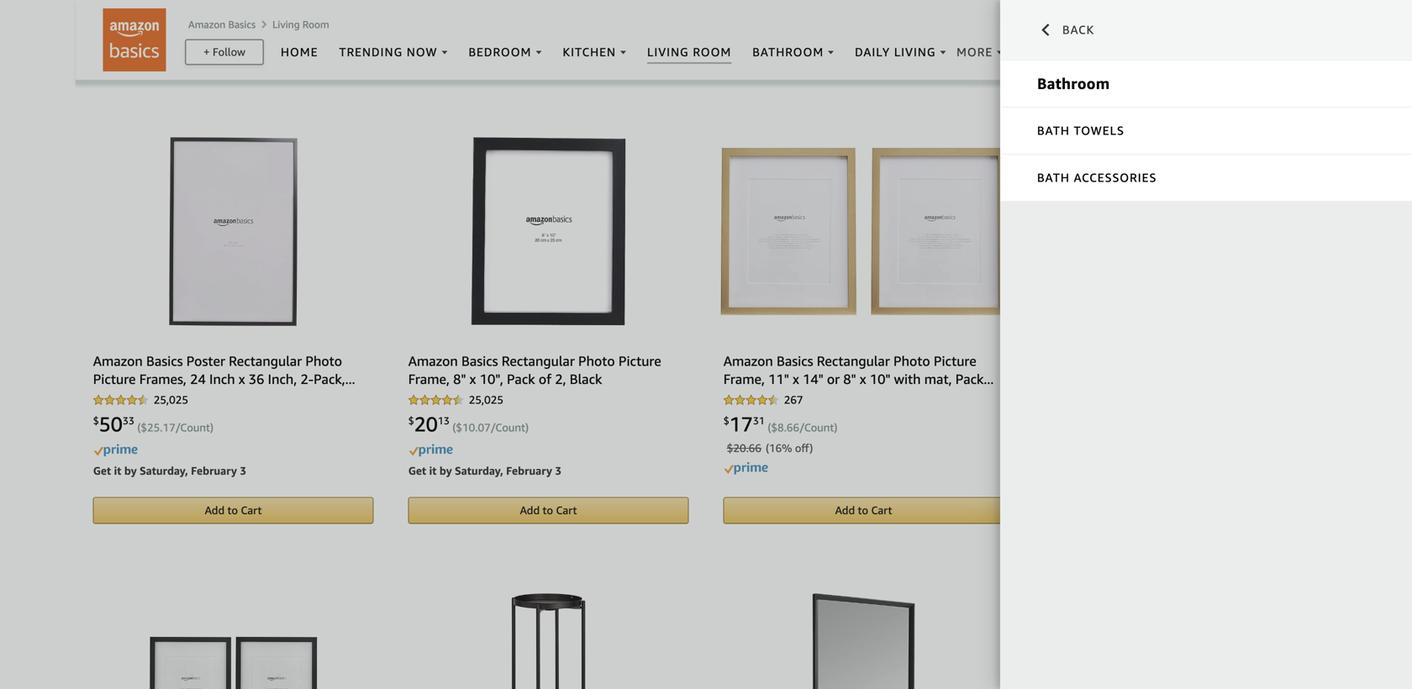 Task type: vqa. For each thing, say whether or not it's contained in the screenshot.
16%
yes



Task type: locate. For each thing, give the bounding box(es) containing it.
2 3 from the left
[[555, 465, 562, 478]]

20 down $ 17 31
[[733, 442, 746, 455]]

0 vertical spatial 66
[[787, 421, 800, 434]]

amazon basics poster rectangular photo picture frames, 24 inch x 36 inch, 2-pack, black image
[[169, 137, 298, 326]]

1 3 from the left
[[240, 465, 246, 478]]

20 left "10"
[[414, 412, 438, 436]]

1 horizontal spatial saturday,
[[455, 465, 503, 478]]

count right "07"
[[496, 421, 525, 434]]

25,025 up "07"
[[469, 394, 504, 407]]

1 horizontal spatial 3
[[555, 465, 562, 478]]

25
[[147, 421, 160, 434]]

33
[[123, 415, 134, 427]]

$ left 13 at the bottom
[[408, 415, 414, 427]]

66
[[787, 421, 800, 434], [749, 442, 762, 455]]

( $ 25 . 17 / count )
[[137, 421, 214, 434]]

$ inside $ 17 31
[[724, 415, 730, 427]]

17 right 25
[[163, 421, 176, 434]]

50
[[99, 412, 123, 436]]

0 horizontal spatial it
[[114, 465, 121, 478]]

saturday, for 20
[[455, 465, 503, 478]]

0 horizontal spatial count
[[180, 421, 210, 434]]

) right "8" at right
[[834, 421, 838, 434]]

by for 50
[[124, 465, 137, 478]]

2 count from the left
[[496, 421, 525, 434]]

saturday, down "07"
[[455, 465, 503, 478]]

2 by from the left
[[440, 465, 452, 478]]

) for ( $ 25 . 17 / count )
[[210, 421, 214, 434]]

3 count from the left
[[805, 421, 834, 434]]

by
[[124, 465, 137, 478], [440, 465, 452, 478]]

1 vertical spatial 20
[[414, 412, 438, 436]]

get down "$ 20 13"
[[408, 465, 426, 478]]

amazon
[[188, 18, 226, 30]]

2 vertical spatial 20
[[733, 442, 746, 455]]

1 horizontal spatial count
[[496, 421, 525, 434]]

saturday,
[[140, 465, 188, 478], [455, 465, 503, 478]]

count right 25
[[180, 421, 210, 434]]

( for 8
[[768, 421, 771, 434]]

. right 13 at the bottom
[[475, 421, 478, 434]]

amazon basics
[[188, 18, 256, 30]]

(
[[137, 421, 141, 434], [453, 421, 456, 434], [768, 421, 771, 434], [766, 442, 769, 455]]

Search all Amazon Basics search field
[[1116, 38, 1297, 66]]

20 left left
[[120, 3, 132, 16]]

66 right "8" at right
[[787, 421, 800, 434]]

back button
[[1001, 0, 1413, 61]]

count up off
[[805, 421, 834, 434]]

february for 20
[[506, 465, 552, 478]]

0 horizontal spatial /
[[176, 421, 180, 434]]

it down $ 50 33
[[114, 465, 121, 478]]

/
[[176, 421, 180, 434], [491, 421, 496, 434], [800, 421, 805, 434]]

16%
[[769, 442, 792, 455]]

66 left 16%
[[749, 442, 762, 455]]

0 horizontal spatial by
[[124, 465, 137, 478]]

17
[[730, 412, 753, 436], [163, 421, 176, 434]]

0 horizontal spatial get it by saturday, february 3
[[93, 465, 246, 478]]

get down 50
[[93, 465, 111, 478]]

.
[[160, 421, 163, 434], [475, 421, 478, 434], [784, 421, 787, 434], [746, 442, 749, 455]]

1 by from the left
[[124, 465, 137, 478]]

1 get from the left
[[93, 465, 111, 478]]

get for 50
[[93, 465, 111, 478]]

2 get from the left
[[408, 465, 426, 478]]

1 / from the left
[[176, 421, 180, 434]]

0 horizontal spatial 66
[[749, 442, 762, 455]]

2 february from the left
[[506, 465, 552, 478]]

+
[[203, 45, 210, 58]]

only 20 left in stock - order soon.
[[93, 3, 260, 16]]

1 count from the left
[[180, 421, 210, 434]]

( $ 8 . 66 / count ) $ 20 . 66 ( 16% off )
[[727, 421, 838, 455]]

25,025 up ( $ 25 . 17 / count )
[[154, 394, 188, 407]]

back
[[1063, 23, 1095, 37], [1063, 23, 1095, 37]]

1 horizontal spatial 25,025
[[469, 394, 504, 407]]

get it by saturday, february 3 for 50
[[93, 465, 246, 478]]

get it by saturday, february 3
[[93, 465, 246, 478], [408, 465, 562, 478]]

1 horizontal spatial it
[[429, 465, 437, 478]]

3 / from the left
[[800, 421, 805, 434]]

1 25,025 from the left
[[154, 394, 188, 407]]

2 25,025 from the left
[[469, 394, 504, 407]]

it
[[114, 465, 121, 478], [429, 465, 437, 478]]

0 vertical spatial 20
[[120, 3, 132, 16]]

get it by saturday, february 3 down ( $ 25 . 17 / count )
[[93, 465, 246, 478]]

saturday, down 25
[[140, 465, 188, 478]]

2 horizontal spatial 20
[[733, 442, 746, 455]]

it down "$ 20 13"
[[429, 465, 437, 478]]

2 it from the left
[[429, 465, 437, 478]]

2 saturday, from the left
[[455, 465, 503, 478]]

1 horizontal spatial february
[[506, 465, 552, 478]]

amazon basics rectangular wall mount mirror 24" x 36", peaked trim, black image
[[812, 593, 915, 689]]

1 horizontal spatial 20
[[414, 412, 438, 436]]

/ right "10"
[[491, 421, 496, 434]]

amazon basics link
[[188, 18, 256, 30]]

)
[[210, 421, 214, 434], [525, 421, 529, 434], [834, 421, 838, 434], [810, 442, 813, 455]]

1 horizontal spatial by
[[440, 465, 452, 478]]

count
[[180, 421, 210, 434], [496, 421, 525, 434], [805, 421, 834, 434]]

1 horizontal spatial /
[[491, 421, 496, 434]]

0 horizontal spatial 25,025
[[154, 394, 188, 407]]

2 / from the left
[[491, 421, 496, 434]]

back to
[[1063, 23, 1120, 37]]

0 horizontal spatial get
[[93, 465, 111, 478]]

february down ( $ 25 . 17 / count )
[[191, 465, 237, 478]]

$ left 33
[[93, 415, 99, 427]]

1 saturday, from the left
[[140, 465, 188, 478]]

count for 20
[[496, 421, 525, 434]]

) right 25
[[210, 421, 214, 434]]

2 horizontal spatial /
[[800, 421, 805, 434]]

$ inside $ 50 33
[[93, 415, 99, 427]]

/ for 50
[[176, 421, 180, 434]]

back for back to
[[1063, 23, 1095, 37]]

february down ( $ 10 . 07 / count )
[[506, 465, 552, 478]]

. up 16%
[[784, 421, 787, 434]]

0 horizontal spatial saturday,
[[140, 465, 188, 478]]

by for 20
[[440, 465, 452, 478]]

by down $ 50 33
[[124, 465, 137, 478]]

2 get it by saturday, february 3 from the left
[[408, 465, 562, 478]]

. for 10
[[475, 421, 478, 434]]

by down "$ 20 13"
[[440, 465, 452, 478]]

$
[[93, 415, 99, 427], [408, 415, 414, 427], [724, 415, 730, 427], [141, 421, 147, 434], [456, 421, 462, 434], [771, 421, 778, 434], [727, 442, 733, 455]]

get
[[93, 465, 111, 478], [408, 465, 426, 478]]

living room link
[[273, 18, 329, 30]]

) for ( $ 10 . 07 / count )
[[525, 421, 529, 434]]

+ follow button
[[186, 40, 263, 64]]

3
[[240, 465, 246, 478], [555, 465, 562, 478]]

1 it from the left
[[114, 465, 121, 478]]

2 horizontal spatial count
[[805, 421, 834, 434]]

february
[[191, 465, 237, 478], [506, 465, 552, 478]]

1 february from the left
[[191, 465, 237, 478]]

25,025
[[154, 394, 188, 407], [469, 394, 504, 407]]

get it by saturday, february 3 down "07"
[[408, 465, 562, 478]]

1 horizontal spatial get
[[408, 465, 426, 478]]

0 horizontal spatial 3
[[240, 465, 246, 478]]

17 left "8" at right
[[730, 412, 753, 436]]

in
[[155, 3, 165, 16]]

0 horizontal spatial 17
[[163, 421, 176, 434]]

1 horizontal spatial get it by saturday, february 3
[[408, 465, 562, 478]]

1 get it by saturday, february 3 from the left
[[93, 465, 246, 478]]

. right 33
[[160, 421, 163, 434]]

/ up off
[[800, 421, 805, 434]]

$ 17 31
[[724, 412, 765, 436]]

0 horizontal spatial 20
[[120, 3, 132, 16]]

$ left 31
[[724, 415, 730, 427]]

0 horizontal spatial february
[[191, 465, 237, 478]]

) right "07"
[[525, 421, 529, 434]]

1 vertical spatial 66
[[749, 442, 762, 455]]

20
[[120, 3, 132, 16], [414, 412, 438, 436], [733, 442, 746, 455]]

/ right 25
[[176, 421, 180, 434]]

20 for $ 20 13
[[414, 412, 438, 436]]

get it by saturday, february 3 for 20
[[408, 465, 562, 478]]



Task type: describe. For each thing, give the bounding box(es) containing it.
back to button
[[1001, 0, 1413, 61]]

/ for 20
[[491, 421, 496, 434]]

count for 50
[[180, 421, 210, 434]]

20 for only 20 left in stock - order soon.
[[120, 3, 132, 16]]

$ right 31
[[771, 421, 778, 434]]

amazon basics 11" x 14" rectangular photo picture frame, (8" x 10" with mat), 2-pack, black, 15.2 inch l x 12.2 inch w image
[[139, 593, 328, 689]]

saturday, for 50
[[140, 465, 188, 478]]

it for 50
[[114, 465, 121, 478]]

$ right 13 at the bottom
[[456, 421, 462, 434]]

$ 50 33
[[93, 412, 134, 436]]

. for 25
[[160, 421, 163, 434]]

to
[[1099, 23, 1116, 37]]

25,025 for 20
[[469, 394, 504, 407]]

/ inside the ( $ 8 . 66 / count ) $ 20 . 66 ( 16% off )
[[800, 421, 805, 434]]

1 horizontal spatial 66
[[787, 421, 800, 434]]

order
[[204, 3, 230, 16]]

20 inside the ( $ 8 . 66 / count ) $ 20 . 66 ( 16% off )
[[733, 442, 746, 455]]

count inside the ( $ 8 . 66 / count ) $ 20 . 66 ( 16% off )
[[805, 421, 834, 434]]

$ right 33
[[141, 421, 147, 434]]

it for 20
[[429, 465, 437, 478]]

13
[[438, 415, 450, 427]]

room
[[303, 18, 329, 30]]

+ follow
[[203, 45, 246, 58]]

left
[[135, 3, 153, 16]]

amazon basics rectangular photo picture frame, 8" x 10", pack of 5, black image
[[1062, 137, 1296, 326]]

back for back
[[1063, 23, 1095, 37]]

off
[[795, 442, 810, 455]]

10
[[462, 421, 475, 434]]

amazon basics rectangular photo picture frame, 8" x 10", pack of 2, black image
[[471, 137, 626, 326]]

3 for 20
[[555, 465, 562, 478]]

1 horizontal spatial 17
[[730, 412, 753, 436]]

( for 10
[[453, 421, 456, 434]]

25,025 for 50
[[154, 394, 188, 407]]

$ down $ 17 31
[[727, 442, 733, 455]]

search image
[[1091, 42, 1111, 62]]

stock
[[167, 3, 194, 16]]

only
[[93, 3, 117, 16]]

3 for 50
[[240, 465, 246, 478]]

soon.
[[233, 3, 260, 16]]

8
[[778, 421, 784, 434]]

living
[[273, 18, 300, 30]]

get for 20
[[408, 465, 426, 478]]

. for 8
[[784, 421, 787, 434]]

-
[[196, 3, 201, 16]]

) for ( $ 8 . 66 / count ) $ 20 . 66 ( 16% off )
[[834, 421, 838, 434]]

$ inside "$ 20 13"
[[408, 415, 414, 427]]

basics
[[228, 18, 256, 30]]

amazon basics logo image
[[103, 8, 166, 71]]

07
[[478, 421, 491, 434]]

amazon basics rectangular photo picture frame, 11" x 14" or 8" x 10" with mat, pack of 2, gold, 12.28 x 15.18 inches image
[[720, 147, 1007, 316]]

267
[[784, 394, 803, 407]]

$ 20 13
[[408, 412, 450, 436]]

follow
[[213, 45, 246, 58]]

. down $ 17 31
[[746, 442, 749, 455]]

) right 16%
[[810, 442, 813, 455]]

february for 50
[[191, 465, 237, 478]]

31
[[753, 415, 765, 427]]

( for 25
[[137, 421, 141, 434]]

( $ 10 . 07 / count )
[[453, 421, 529, 434]]

living room
[[273, 18, 329, 30]]

amazon basics round plant stand, black image
[[512, 593, 586, 689]]



